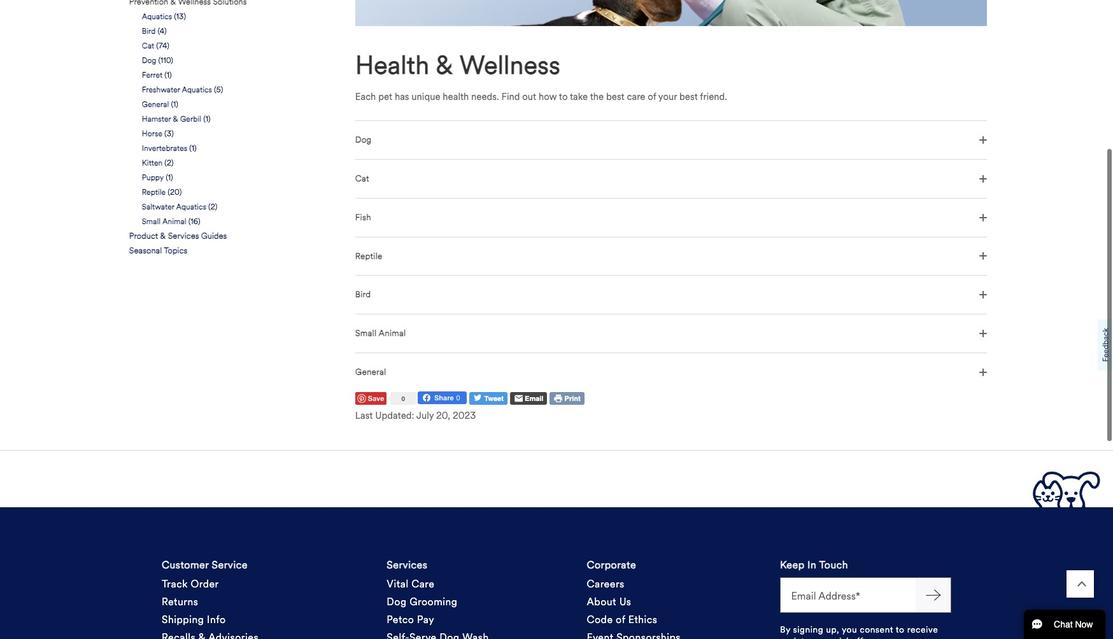 Task type: vqa. For each thing, say whether or not it's contained in the screenshot.


Task type: locate. For each thing, give the bounding box(es) containing it.
1 horizontal spatial services
[[387, 559, 428, 571]]

1 vertical spatial reptile link
[[355, 237, 987, 275]]

1 horizontal spatial reptile
[[355, 251, 382, 261]]

1 vertical spatial general
[[355, 367, 386, 378]]

best
[[606, 91, 624, 103], [679, 91, 698, 103]]

& for wellness
[[436, 50, 453, 81]]

to left take
[[559, 91, 568, 103]]

1 vertical spatial general link
[[355, 353, 987, 391]]

0 horizontal spatial dog
[[142, 55, 156, 65]]

(13)
[[174, 12, 186, 21]]

(1)
[[164, 70, 172, 80], [171, 99, 178, 109], [203, 114, 211, 124], [189, 143, 197, 153], [166, 173, 173, 182]]

bird link
[[142, 26, 156, 37], [355, 275, 987, 314]]

0 vertical spatial reptile
[[142, 187, 166, 197]]

1 vertical spatial reptile
[[355, 251, 382, 261]]

of down us at the bottom right
[[616, 614, 625, 626]]

product & services guides link
[[129, 231, 227, 242]]

product & services guides seasonal topics
[[129, 231, 227, 256]]

0 vertical spatial services
[[168, 231, 199, 241]]

signing
[[793, 625, 823, 636]]

(2) down "invertebrates" link
[[164, 158, 174, 168]]

2 vertical spatial &
[[160, 231, 166, 241]]

1 horizontal spatial general link
[[355, 353, 987, 391]]

2 horizontal spatial &
[[436, 50, 453, 81]]

(1) down freshwater aquatics 'link' on the left top of the page
[[171, 99, 178, 109]]

bird inside aquatics (13) bird (4) cat (74) dog (110) ferret (1) freshwater aquatics (5) general (1) hamster & gerbil (1) horse (3) invertebrates (1) kitten (2) puppy (1) reptile (20) saltwater aquatics (2) small animal (16)
[[142, 26, 156, 36]]

freshwater
[[142, 85, 180, 94]]

1 horizontal spatial best
[[679, 91, 698, 103]]

reptile down fish
[[355, 251, 382, 261]]

ferret link
[[142, 70, 162, 81]]

0 horizontal spatial small
[[142, 217, 161, 226]]

dog
[[142, 55, 156, 65], [355, 134, 372, 145], [387, 596, 407, 608]]

puppy
[[142, 173, 164, 182]]

dog up 'ferret'
[[142, 55, 156, 65]]

0 horizontal spatial small animal link
[[142, 216, 186, 227]]

(1) right gerbil
[[203, 114, 211, 124]]

& for services
[[160, 231, 166, 241]]

(1) down "(110)"
[[164, 70, 172, 80]]

1 vertical spatial cat
[[355, 173, 369, 184]]

0 horizontal spatial animal
[[162, 217, 186, 226]]

1 horizontal spatial cat link
[[355, 159, 987, 198]]

None email field
[[780, 578, 916, 613]]

1 horizontal spatial dog link
[[355, 120, 987, 159]]

dog link up 'ferret'
[[142, 55, 156, 66]]

unique
[[412, 91, 440, 103]]

dog inside vital care dog grooming petco pay
[[387, 596, 407, 608]]

0 vertical spatial &
[[436, 50, 453, 81]]

friend.
[[700, 91, 727, 103]]

1 vertical spatial of
[[616, 614, 625, 626]]

wellness
[[460, 50, 560, 81]]

1 horizontal spatial (2)
[[208, 202, 217, 212]]

0 vertical spatial bird
[[142, 26, 156, 36]]

dog inside aquatics (13) bird (4) cat (74) dog (110) ferret (1) freshwater aquatics (5) general (1) hamster & gerbil (1) horse (3) invertebrates (1) kitten (2) puppy (1) reptile (20) saltwater aquatics (2) small animal (16)
[[142, 55, 156, 65]]

about us link
[[587, 593, 631, 611]]

bird left (4)
[[142, 26, 156, 36]]

updates,
[[780, 636, 817, 639]]

returns link
[[162, 593, 198, 611]]

services up "vital care" link
[[387, 559, 428, 571]]

small animal link
[[142, 216, 186, 227], [355, 314, 987, 353]]

1 vertical spatial cat link
[[355, 159, 987, 198]]

1 horizontal spatial cat
[[355, 173, 369, 184]]

1 best from the left
[[606, 91, 624, 103]]

pet
[[378, 91, 392, 103]]

invertebrates link
[[142, 143, 187, 154]]

care
[[627, 91, 645, 103]]

health
[[355, 50, 429, 81]]

0 vertical spatial dog link
[[142, 55, 156, 66]]

0 vertical spatial of
[[648, 91, 656, 103]]

of left your
[[648, 91, 656, 103]]

0 horizontal spatial bird
[[142, 26, 156, 36]]

0 vertical spatial animal
[[162, 217, 186, 226]]

0 vertical spatial (2)
[[164, 158, 174, 168]]

2 horizontal spatial dog
[[387, 596, 407, 608]]

1 horizontal spatial bird
[[355, 289, 371, 300]]

0 vertical spatial to
[[559, 91, 568, 103]]

0 vertical spatial cat
[[142, 41, 154, 50]]

1 vertical spatial small animal link
[[355, 314, 987, 353]]

to left receive
[[896, 625, 905, 636]]

2 vertical spatial dog
[[387, 596, 407, 608]]

general up save
[[355, 367, 386, 378]]

dog link down your
[[355, 120, 987, 159]]

1 vertical spatial to
[[896, 625, 905, 636]]

vital care dog grooming petco pay
[[387, 578, 457, 626]]

services inside 'product & services guides seasonal topics'
[[168, 231, 199, 241]]

best right your
[[679, 91, 698, 103]]

the
[[590, 91, 604, 103]]

0 horizontal spatial of
[[616, 614, 625, 626]]

1 horizontal spatial small
[[355, 328, 377, 339]]

0 vertical spatial dog
[[142, 55, 156, 65]]

0 vertical spatial small animal link
[[142, 216, 186, 227]]

general link
[[142, 99, 169, 110], [355, 353, 987, 391]]

20,
[[436, 410, 450, 421]]

print
[[563, 395, 580, 403]]

1 horizontal spatial of
[[648, 91, 656, 103]]

best right the
[[606, 91, 624, 103]]

pay
[[417, 614, 434, 626]]

customer
[[162, 559, 209, 571]]

last
[[355, 410, 373, 421]]

tweet link
[[470, 392, 507, 405]]

0 vertical spatial general
[[142, 99, 169, 109]]

aquatics
[[142, 12, 172, 21], [182, 85, 212, 94], [176, 202, 206, 212]]

1 horizontal spatial animal
[[379, 328, 406, 339]]

dog down vital
[[387, 596, 407, 608]]

1 horizontal spatial small animal link
[[355, 314, 987, 353]]

1 horizontal spatial &
[[173, 114, 178, 124]]

track order link
[[162, 576, 219, 593]]

submit email address image
[[926, 588, 941, 603]]

offers,
[[851, 636, 879, 639]]

bird up small animal
[[355, 289, 371, 300]]

cat up fish
[[355, 173, 369, 184]]

1 horizontal spatial bird link
[[355, 275, 987, 314]]

0 vertical spatial reptile link
[[142, 187, 166, 198]]

cat link
[[142, 40, 154, 52], [355, 159, 987, 198]]

0 horizontal spatial services
[[168, 231, 199, 241]]

0 vertical spatial bird link
[[142, 26, 156, 37]]

0 horizontal spatial general link
[[142, 99, 169, 110]]

reptile down puppy link
[[142, 187, 166, 197]]

(2)
[[164, 158, 174, 168], [208, 202, 217, 212]]

special
[[819, 636, 849, 639]]

small inside aquatics (13) bird (4) cat (74) dog (110) ferret (1) freshwater aquatics (5) general (1) hamster & gerbil (1) horse (3) invertebrates (1) kitten (2) puppy (1) reptile (20) saltwater aquatics (2) small animal (16)
[[142, 217, 161, 226]]

& left gerbil
[[173, 114, 178, 124]]

0 horizontal spatial &
[[160, 231, 166, 241]]

1 vertical spatial dog
[[355, 134, 372, 145]]

general inside aquatics (13) bird (4) cat (74) dog (110) ferret (1) freshwater aquatics (5) general (1) hamster & gerbil (1) horse (3) invertebrates (1) kitten (2) puppy (1) reptile (20) saltwater aquatics (2) small animal (16)
[[142, 99, 169, 109]]

0 horizontal spatial reptile
[[142, 187, 166, 197]]

reptile
[[142, 187, 166, 197], [355, 251, 382, 261]]

each
[[355, 91, 376, 103]]

reptile inside aquatics (13) bird (4) cat (74) dog (110) ferret (1) freshwater aquatics (5) general (1) hamster & gerbil (1) horse (3) invertebrates (1) kitten (2) puppy (1) reptile (20) saltwater aquatics (2) small animal (16)
[[142, 187, 166, 197]]

dog link
[[142, 55, 156, 66], [355, 120, 987, 159]]

corporate
[[587, 559, 636, 571]]

dog down each
[[355, 134, 372, 145]]

1 horizontal spatial to
[[896, 625, 905, 636]]

cat left (74) on the top left of page
[[142, 41, 154, 50]]

0 vertical spatial small
[[142, 217, 161, 226]]

1 vertical spatial (2)
[[208, 202, 217, 212]]

0 horizontal spatial general
[[142, 99, 169, 109]]

& up seasonal topics link
[[160, 231, 166, 241]]

general up hamster
[[142, 99, 169, 109]]

ethics
[[628, 614, 657, 626]]

0 horizontal spatial best
[[606, 91, 624, 103]]

0 horizontal spatial cat
[[142, 41, 154, 50]]

hamster & gerbil link
[[142, 113, 201, 125]]

dog with vet image
[[355, 0, 987, 26]]

& up health at top left
[[436, 50, 453, 81]]

freshwater aquatics link
[[142, 84, 212, 96]]

0 vertical spatial general link
[[142, 99, 169, 110]]

1 horizontal spatial general
[[355, 367, 386, 378]]

1 vertical spatial services
[[387, 559, 428, 571]]

(2) up guides
[[208, 202, 217, 212]]

fish link
[[355, 198, 987, 237]]

each pet has unique health needs. find out how to take the best care of your best friend.
[[355, 91, 727, 103]]

aquatics link
[[142, 11, 172, 22]]

tweet
[[482, 395, 504, 403]]

0 horizontal spatial cat link
[[142, 40, 154, 52]]

& inside 'product & services guides seasonal topics'
[[160, 231, 166, 241]]

care
[[411, 578, 435, 590]]

general
[[142, 99, 169, 109], [355, 367, 386, 378]]

by
[[780, 625, 790, 636]]

1 vertical spatial &
[[173, 114, 178, 124]]

services up the topics
[[168, 231, 199, 241]]

out
[[522, 91, 536, 103]]

aquatics up (4)
[[142, 12, 172, 21]]

aquatics left (5)
[[182, 85, 212, 94]]

1 horizontal spatial dog
[[355, 134, 372, 145]]

health & wellness
[[355, 50, 560, 81]]

2023
[[453, 410, 476, 421]]

of inside the 'careers about us code of ethics'
[[616, 614, 625, 626]]

aquatics up (16)
[[176, 202, 206, 212]]

keep in touch
[[780, 559, 848, 571]]



Task type: describe. For each thing, give the bounding box(es) containing it.
health
[[443, 91, 469, 103]]

customer service
[[162, 559, 248, 571]]

updated:
[[375, 410, 414, 421]]

0
[[401, 395, 405, 402]]

0 horizontal spatial reptile link
[[142, 187, 166, 198]]

hamster
[[142, 114, 171, 124]]

1 vertical spatial aquatics
[[182, 85, 212, 94]]

consent
[[860, 625, 893, 636]]

track
[[162, 578, 188, 590]]

(4)
[[158, 26, 167, 36]]

order
[[191, 578, 219, 590]]

careers link
[[587, 576, 624, 593]]

email link
[[510, 392, 547, 405]]

to inside by signing up, you consent to receive updates, special offers, progra
[[896, 625, 905, 636]]

(1) up (20)
[[166, 173, 173, 182]]

how
[[539, 91, 557, 103]]

(1) right invertebrates
[[189, 143, 197, 153]]

0 horizontal spatial to
[[559, 91, 568, 103]]

saltwater
[[142, 202, 174, 212]]

0 horizontal spatial dog link
[[142, 55, 156, 66]]

arrow right 12 button
[[916, 578, 951, 613]]

0 vertical spatial aquatics
[[142, 12, 172, 21]]

receive
[[907, 625, 938, 636]]

kitten link
[[142, 157, 162, 169]]

2 best from the left
[[679, 91, 698, 103]]

0 horizontal spatial bird link
[[142, 26, 156, 37]]

info
[[207, 614, 226, 626]]

(110)
[[158, 55, 173, 65]]

code
[[587, 614, 613, 626]]

print link
[[550, 392, 584, 405]]

1 vertical spatial bird
[[355, 289, 371, 300]]

july
[[416, 410, 434, 421]]

0 vertical spatial cat link
[[142, 40, 154, 52]]

1 vertical spatial dog link
[[355, 120, 987, 159]]

cat inside aquatics (13) bird (4) cat (74) dog (110) ferret (1) freshwater aquatics (5) general (1) hamster & gerbil (1) horse (3) invertebrates (1) kitten (2) puppy (1) reptile (20) saltwater aquatics (2) small animal (16)
[[142, 41, 154, 50]]

us
[[619, 596, 631, 608]]

2 vertical spatial aquatics
[[176, 202, 206, 212]]

1 vertical spatial animal
[[379, 328, 406, 339]]

(3)
[[164, 129, 174, 138]]

careers about us code of ethics
[[587, 578, 657, 626]]

1 vertical spatial bird link
[[355, 275, 987, 314]]

shipping info link
[[162, 611, 226, 629]]

gerbil
[[180, 114, 201, 124]]

saltwater aquatics link
[[142, 201, 206, 213]]

find
[[501, 91, 520, 103]]

fish
[[355, 212, 371, 223]]

last updated: july 20, 2023
[[355, 410, 476, 421]]

1 vertical spatial small
[[355, 328, 377, 339]]

guides
[[201, 231, 227, 241]]

0 horizontal spatial (2)
[[164, 158, 174, 168]]

small animal
[[355, 328, 406, 339]]

returns
[[162, 596, 198, 608]]

keep
[[780, 559, 805, 571]]

kitten
[[142, 158, 162, 168]]

(16)
[[188, 217, 200, 226]]

(20)
[[168, 187, 182, 197]]

about
[[587, 596, 616, 608]]

you
[[842, 625, 857, 636]]

& inside aquatics (13) bird (4) cat (74) dog (110) ferret (1) freshwater aquatics (5) general (1) hamster & gerbil (1) horse (3) invertebrates (1) kitten (2) puppy (1) reptile (20) saltwater aquatics (2) small animal (16)
[[173, 114, 178, 124]]

product
[[129, 231, 158, 241]]

touch
[[819, 559, 848, 571]]

needs.
[[471, 91, 499, 103]]

email
[[523, 395, 543, 403]]

puppy link
[[142, 172, 164, 183]]

1 horizontal spatial reptile link
[[355, 237, 987, 275]]

in
[[807, 559, 817, 571]]

code of ethics link
[[587, 611, 657, 629]]

take
[[570, 91, 588, 103]]

(74)
[[156, 41, 169, 50]]

horse
[[142, 129, 162, 138]]

(5)
[[214, 85, 223, 94]]

grooming
[[410, 596, 457, 608]]

vital
[[387, 578, 409, 590]]

ferret
[[142, 70, 162, 80]]

topics
[[164, 246, 187, 256]]

shipping
[[162, 614, 204, 626]]

seasonal
[[129, 246, 162, 256]]

animal inside aquatics (13) bird (4) cat (74) dog (110) ferret (1) freshwater aquatics (5) general (1) hamster & gerbil (1) horse (3) invertebrates (1) kitten (2) puppy (1) reptile (20) saltwater aquatics (2) small animal (16)
[[162, 217, 186, 226]]

save
[[368, 394, 384, 402]]

has
[[395, 91, 409, 103]]

petco
[[387, 614, 414, 626]]

by signing up, you consent to receive updates, special offers, progra
[[780, 625, 944, 639]]

petco pay link
[[387, 611, 434, 629]]

service
[[212, 559, 248, 571]]

dog grooming link
[[387, 593, 457, 611]]

horse link
[[142, 128, 162, 140]]

seasonal topics link
[[129, 245, 187, 257]]

your
[[658, 91, 677, 103]]

vital care link
[[387, 576, 435, 593]]

up,
[[826, 625, 839, 636]]

track order returns shipping info
[[162, 578, 226, 626]]

invertebrates
[[142, 143, 187, 153]]



